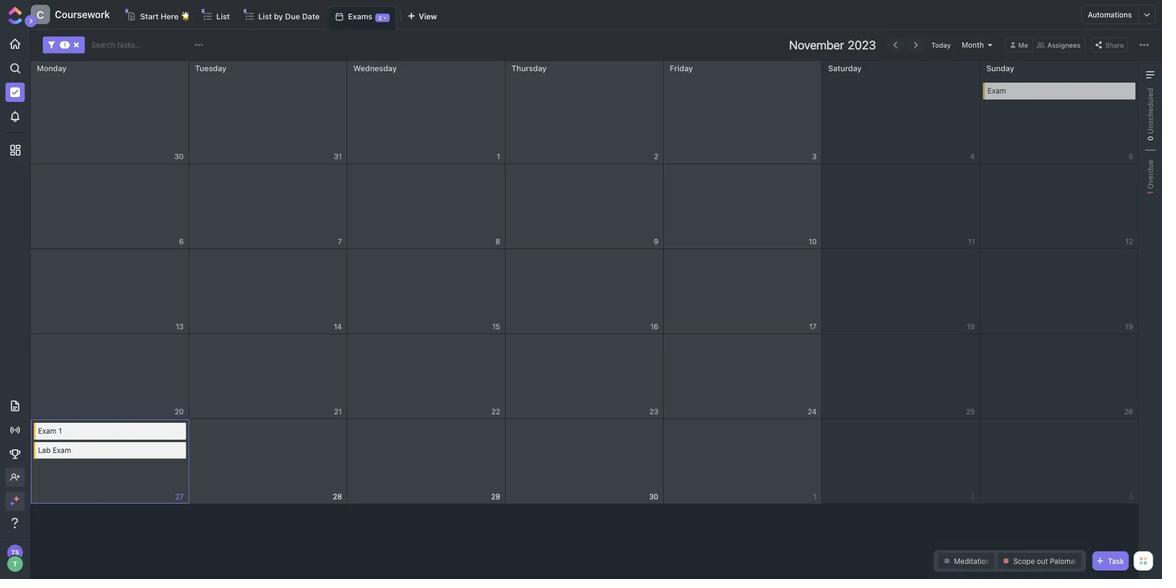 Task type: locate. For each thing, give the bounding box(es) containing it.
2
[[378, 14, 382, 21], [654, 152, 658, 161], [971, 493, 975, 501]]

sparkle svg 2 image
[[10, 501, 14, 506]]

list inside "link"
[[258, 12, 272, 21]]

today
[[932, 41, 951, 49]]

row containing exam
[[31, 61, 1139, 164]]

list for list by due date
[[258, 12, 272, 21]]

automations button
[[1082, 5, 1138, 24]]

15
[[492, 323, 500, 331]]

6
[[179, 237, 184, 246]]

grid
[[30, 61, 1139, 579]]

1 horizontal spatial list
[[258, 12, 272, 21]]

sparkle svg 1 image
[[13, 496, 19, 502]]

0 vertical spatial 2
[[378, 14, 382, 21]]

ts
[[11, 549, 19, 556]]

share button
[[1092, 38, 1128, 52]]

16
[[650, 323, 658, 331]]

2 inside dropdown button
[[378, 14, 382, 21]]

0 horizontal spatial 3
[[812, 152, 817, 161]]

list
[[216, 12, 230, 21], [258, 12, 272, 21]]

exam
[[988, 87, 1006, 95], [38, 427, 56, 435], [53, 446, 71, 455]]

1 vertical spatial 30
[[649, 493, 658, 501]]

row containing exam 1
[[31, 419, 1139, 504]]

automations
[[1088, 10, 1132, 19]]

start
[[140, 12, 159, 21]]

1 vertical spatial exam
[[38, 427, 56, 435]]

me button
[[1006, 38, 1033, 52]]

3 row from the top
[[31, 249, 1139, 334]]

month button
[[959, 40, 996, 50]]

lab exam
[[38, 446, 71, 455]]

row
[[31, 61, 1139, 164], [31, 164, 1139, 249], [31, 249, 1139, 334], [31, 334, 1139, 419], [31, 419, 1139, 504]]

0 horizontal spatial list
[[216, 12, 230, 21]]

1 horizontal spatial 3
[[1129, 493, 1133, 501]]

sunday
[[986, 63, 1014, 72]]

1 list from the left
[[216, 12, 230, 21]]

11
[[968, 237, 975, 246]]

exam for exam
[[988, 87, 1006, 95]]

row containing 20
[[31, 334, 1139, 419]]

3
[[812, 152, 817, 161], [1129, 493, 1133, 501]]

24
[[808, 408, 817, 416]]

1 vertical spatial 3
[[1129, 493, 1133, 501]]

here
[[161, 12, 179, 21]]

thursday
[[512, 63, 547, 72]]

1 inside dropdown button
[[63, 42, 66, 48]]

month
[[962, 41, 984, 49]]

2 list from the left
[[258, 12, 272, 21]]

exam down sunday
[[988, 87, 1006, 95]]

1
[[63, 42, 66, 48], [497, 152, 500, 161], [1146, 191, 1155, 195], [58, 427, 62, 435], [813, 493, 817, 501]]

assignees
[[1048, 41, 1081, 49]]

4 row from the top
[[31, 334, 1139, 419]]

20
[[175, 408, 184, 416]]

5 row from the top
[[31, 419, 1139, 504]]

lab
[[38, 446, 51, 455]]

4
[[970, 152, 975, 161]]

view
[[419, 11, 437, 21]]

27
[[175, 493, 184, 501]]

friday
[[670, 63, 693, 72]]

unscheduled
[[1146, 88, 1155, 136]]

0 vertical spatial 3
[[812, 152, 817, 161]]

ts t
[[11, 549, 19, 568]]

17
[[809, 323, 817, 331]]

exam right lab
[[53, 446, 71, 455]]

1 row from the top
[[31, 61, 1139, 164]]

exams
[[348, 12, 372, 21]]

exam for exam 1
[[38, 427, 56, 435]]

list left by
[[258, 12, 272, 21]]

2023
[[848, 38, 876, 52]]

today button
[[929, 39, 953, 51]]

2 horizontal spatial 2
[[971, 493, 975, 501]]

2 vertical spatial 2
[[971, 493, 975, 501]]

30
[[175, 152, 184, 161], [649, 493, 658, 501]]

0 horizontal spatial 2
[[378, 14, 382, 21]]

exam up lab
[[38, 427, 56, 435]]

list right 🌟
[[216, 12, 230, 21]]

25
[[966, 408, 975, 416]]

1 vertical spatial 2
[[654, 152, 658, 161]]

0 vertical spatial 30
[[175, 152, 184, 161]]

2 vertical spatial exam
[[53, 446, 71, 455]]

share
[[1105, 41, 1124, 49]]

26
[[1124, 408, 1133, 416]]

Search tasks... text field
[[91, 37, 192, 53]]

row containing 13
[[31, 249, 1139, 334]]

1 button
[[43, 37, 87, 53]]

0 vertical spatial exam
[[988, 87, 1006, 95]]

saturday
[[828, 63, 862, 72]]

search tasks...
[[91, 41, 142, 49]]

0
[[1146, 136, 1155, 141]]

coursework button
[[50, 1, 110, 28]]

tasks...
[[117, 41, 142, 49]]

2 row from the top
[[31, 164, 1139, 249]]

date
[[302, 12, 320, 21]]

1 horizontal spatial 2
[[654, 152, 658, 161]]



Task type: vqa. For each thing, say whether or not it's contained in the screenshot.
2nd ON from left
no



Task type: describe. For each thing, give the bounding box(es) containing it.
29
[[491, 493, 500, 501]]

🌟
[[181, 12, 189, 21]]

start here 🌟
[[140, 12, 189, 21]]

21
[[334, 408, 342, 416]]

november 2023
[[789, 38, 876, 52]]

search
[[91, 41, 115, 49]]

exam 1
[[38, 427, 62, 435]]

2 button
[[372, 10, 393, 26]]

task
[[1108, 557, 1124, 565]]

row containing 6
[[31, 164, 1139, 249]]

22
[[491, 408, 500, 416]]

8
[[496, 237, 500, 246]]

t
[[13, 560, 17, 568]]

23
[[650, 408, 658, 416]]

28
[[333, 493, 342, 501]]

list for list
[[216, 12, 230, 21]]

grid containing monday
[[30, 61, 1139, 579]]

13
[[176, 323, 184, 331]]

start here 🌟 link
[[140, 6, 193, 29]]

list by due date link
[[258, 6, 324, 29]]

due
[[285, 12, 300, 21]]

12
[[1125, 237, 1133, 246]]

view button
[[402, 6, 442, 30]]

overdue
[[1146, 160, 1155, 191]]

by
[[274, 12, 283, 21]]

19
[[1125, 323, 1133, 331]]

wednesday
[[353, 63, 397, 72]]

0 horizontal spatial 30
[[175, 152, 184, 161]]

list by due date
[[258, 12, 320, 21]]

list link
[[216, 6, 235, 29]]

monday
[[37, 63, 67, 72]]

coursework
[[55, 9, 110, 20]]

november
[[789, 38, 844, 52]]

10
[[809, 237, 817, 246]]

me
[[1018, 41, 1028, 49]]

9
[[654, 237, 658, 246]]

tuesday
[[195, 63, 226, 72]]

7
[[338, 237, 342, 246]]

5
[[1129, 152, 1133, 161]]

31
[[334, 152, 342, 161]]

14
[[334, 323, 342, 331]]

18
[[967, 323, 975, 331]]

exams link
[[348, 7, 372, 29]]

assignees button
[[1033, 38, 1086, 52]]

1 horizontal spatial 30
[[649, 493, 658, 501]]



